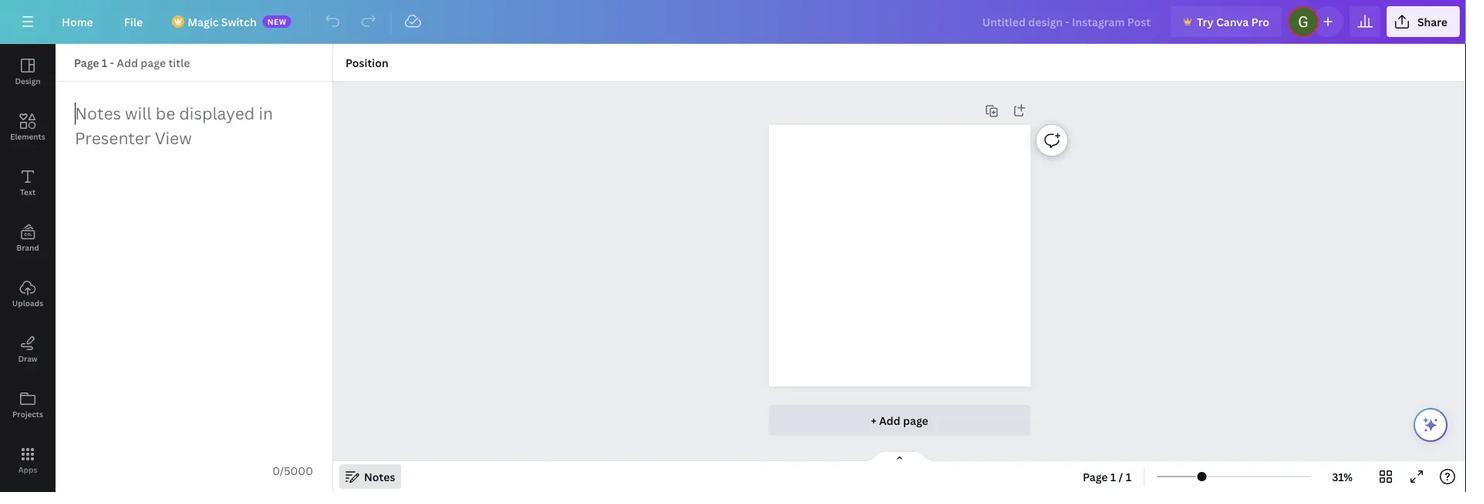 Task type: describe. For each thing, give the bounding box(es) containing it.
notes button
[[339, 464, 401, 489]]

page 1 / 1
[[1083, 469, 1131, 484]]

add
[[879, 413, 900, 428]]

31% button
[[1317, 464, 1367, 489]]

page
[[903, 413, 928, 428]]

magic switch
[[188, 14, 257, 29]]

page 1 -
[[74, 55, 117, 70]]

side panel tab list
[[0, 44, 56, 488]]

page for page 1 -
[[74, 55, 99, 70]]

try
[[1197, 14, 1214, 29]]

0 / 5000
[[272, 463, 313, 478]]

file button
[[112, 6, 155, 37]]

page for page 1 / 1
[[1083, 469, 1108, 484]]

0
[[272, 463, 280, 478]]

pro
[[1251, 14, 1269, 29]]

notes
[[364, 469, 395, 484]]

elements
[[10, 131, 45, 142]]

Notes will be displayed in Presenter View text field
[[56, 83, 332, 456]]

share button
[[1387, 6, 1460, 37]]

Page title text field
[[117, 53, 192, 72]]

try canva pro button
[[1171, 6, 1282, 37]]

apps button
[[0, 433, 56, 488]]

text button
[[0, 155, 56, 211]]

uploads
[[12, 298, 43, 308]]

1 for /
[[1110, 469, 1116, 484]]

main menu bar
[[0, 0, 1466, 44]]

5000
[[284, 463, 313, 478]]

text
[[20, 187, 36, 197]]

draw button
[[0, 322, 56, 377]]

switch
[[221, 14, 257, 29]]

+ add page
[[871, 413, 928, 428]]

projects button
[[0, 377, 56, 433]]

projects
[[12, 409, 43, 419]]

design button
[[0, 44, 56, 99]]

apps
[[18, 464, 37, 475]]

home
[[62, 14, 93, 29]]



Task type: vqa. For each thing, say whether or not it's contained in the screenshot.
'File' dropdown button
yes



Task type: locate. For each thing, give the bounding box(es) containing it.
0 vertical spatial page
[[74, 55, 99, 70]]

brand
[[16, 242, 39, 253]]

1
[[102, 55, 107, 70], [1110, 469, 1116, 484], [1126, 469, 1131, 484]]

magic
[[188, 14, 219, 29]]

file
[[124, 14, 143, 29]]

1 for -
[[102, 55, 107, 70]]

1 horizontal spatial page
[[1083, 469, 1108, 484]]

position button
[[339, 50, 395, 75]]

new
[[267, 16, 287, 27]]

position
[[345, 55, 388, 70]]

draw
[[18, 353, 37, 364]]

show pages image
[[863, 450, 937, 463]]

1 vertical spatial page
[[1083, 469, 1108, 484]]

0 horizontal spatial 1
[[102, 55, 107, 70]]

canva
[[1216, 14, 1249, 29]]

1 horizontal spatial 1
[[1110, 469, 1116, 484]]

0 out of 5,000 characters used element
[[272, 463, 313, 478]]

31%
[[1332, 469, 1353, 484]]

+
[[871, 413, 877, 428]]

0 horizontal spatial /
[[280, 463, 284, 478]]

page
[[74, 55, 99, 70], [1083, 469, 1108, 484]]

elements button
[[0, 99, 56, 155]]

0 horizontal spatial page
[[74, 55, 99, 70]]

1 horizontal spatial /
[[1119, 469, 1123, 484]]

canva assistant image
[[1421, 416, 1440, 434]]

brand button
[[0, 211, 56, 266]]

-
[[110, 55, 114, 70]]

+ add page button
[[769, 405, 1030, 436]]

uploads button
[[0, 266, 56, 322]]

design
[[15, 76, 41, 86]]

share
[[1417, 14, 1448, 29]]

Design title text field
[[970, 6, 1165, 37]]

/
[[280, 463, 284, 478], [1119, 469, 1123, 484]]

try canva pro
[[1197, 14, 1269, 29]]

2 horizontal spatial 1
[[1126, 469, 1131, 484]]

home link
[[49, 6, 105, 37]]



